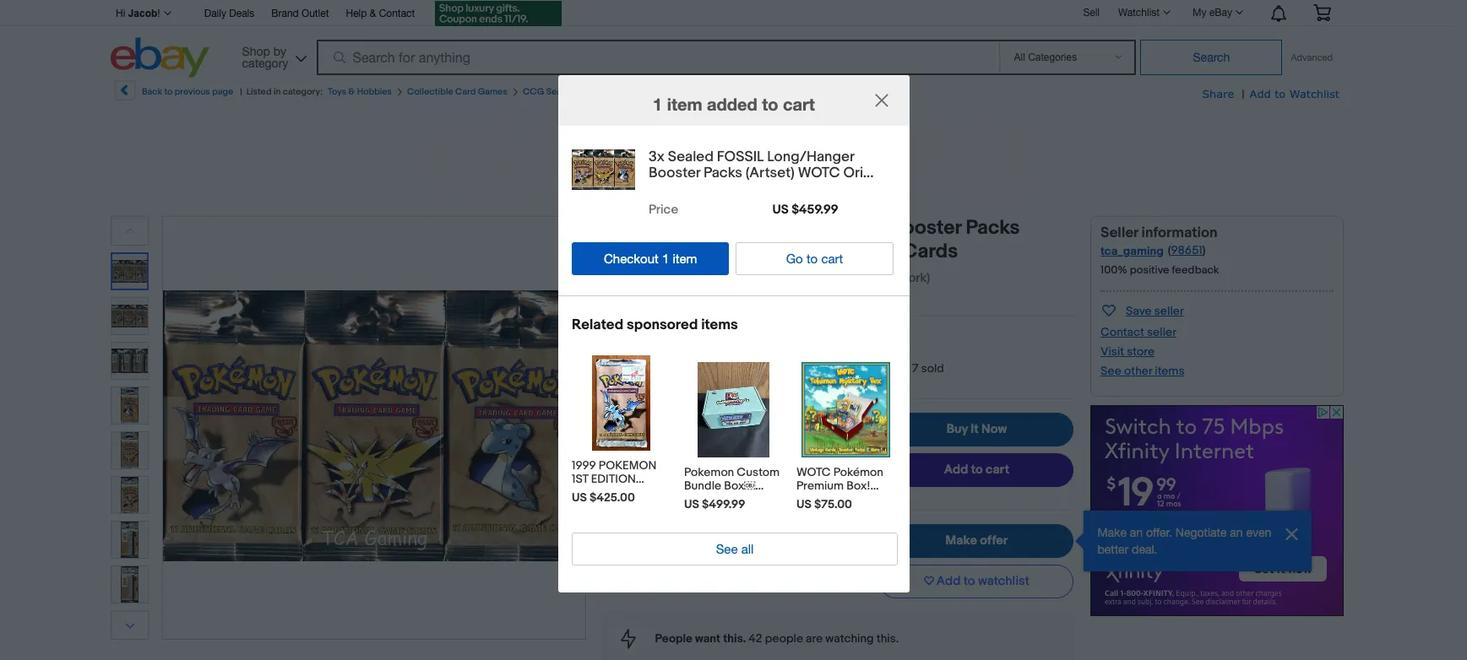 Task type: vqa. For each thing, say whether or not it's contained in the screenshot.
Sealed for CCG Sealed Packs
yes



Task type: locate. For each thing, give the bounding box(es) containing it.
+ left 5
[[728, 493, 736, 507]]

1 horizontal spatial an
[[1230, 526, 1243, 540]]

us up read
[[796, 497, 811, 512]]

account navigation
[[111, 0, 1344, 29]]

original
[[736, 240, 809, 264]]

price
[[648, 202, 678, 218]]

1 horizontal spatial pokemon
[[813, 240, 898, 264]]

quantity
[[808, 362, 851, 376]]

1 left added
[[653, 94, 662, 114]]

contact right help
[[379, 8, 415, 19]]

0 horizontal spatial this.
[[723, 632, 746, 646]]

us $459.99 inside 1 item added to cart document
[[772, 202, 838, 218]]

us down 1st
[[571, 491, 587, 505]]

see inside contact seller visit store see other items
[[1101, 364, 1122, 378]]

packs
[[577, 86, 601, 97], [703, 165, 742, 182], [966, 216, 1020, 240], [665, 270, 699, 286], [748, 493, 779, 507], [796, 506, 828, 521]]

1 vertical spatial contact
[[1101, 325, 1144, 340]]

1
[[653, 94, 662, 114], [662, 252, 669, 266]]

1 vertical spatial seller
[[1147, 325, 1177, 340]]

fossil inside 3x sealed fossil long/hanger booster packs (artset) wotc ori...
[[717, 149, 763, 166]]

+ down go to cart
[[824, 270, 832, 286]]

1 horizontal spatial contact
[[1101, 325, 1144, 340]]

1 horizontal spatial (artset)
[[745, 165, 794, 182]]

watchlist right sell
[[1118, 7, 1160, 19]]

wotc inside wotc pokémon premium box! vintage booster packs & cards! read for details
[[796, 465, 830, 480]]

booster up artwork)
[[890, 216, 961, 240]]

items down last
[[701, 317, 737, 334]]

go to cart
[[786, 252, 843, 266]]

edition
[[591, 472, 635, 487]]

fossil for ori...
[[717, 149, 763, 166]]

(artset) up get
[[601, 240, 670, 264]]

0 vertical spatial (artset)
[[745, 165, 794, 182]]

cards!
[[841, 506, 878, 521]]

add for add to watchlist
[[937, 574, 961, 590]]

$459.99 up go to cart link
[[791, 202, 838, 218]]

more
[[730, 520, 758, 535]]

page
[[212, 86, 233, 97]]

add to cart link
[[880, 454, 1074, 487]]

2 vertical spatial add
[[937, 574, 961, 590]]

2 an from the left
[[1230, 526, 1243, 540]]

watchlist down advanced
[[1290, 87, 1340, 101]]

an left the even
[[1230, 526, 1243, 540]]

+ inside pokemon custom bundle box￼ vintage + 5 packs 2xgraded slabs, cards & more - wotc
[[728, 493, 736, 507]]

wotc down full on the bottom right of page
[[796, 465, 830, 480]]

cards
[[903, 240, 958, 264], [684, 520, 716, 535]]

0 vertical spatial add
[[1250, 87, 1271, 101]]

0 horizontal spatial booster
[[648, 165, 700, 182]]

0 vertical spatial fossil
[[717, 149, 763, 166]]

booster for original
[[890, 216, 961, 240]]

cards for booster
[[903, 240, 958, 264]]

$459.99 up if
[[733, 413, 813, 439]]

0 vertical spatial $459.99
[[791, 202, 838, 218]]

1 horizontal spatial items
[[1155, 364, 1185, 378]]

1 vertical spatial 3x
[[601, 216, 623, 240]]

daily deals link
[[204, 5, 254, 24]]

vintage inside wotc pokémon premium box! vintage booster packs & cards! read for details
[[796, 493, 838, 507]]

toys
[[328, 86, 346, 97]]

this.
[[723, 632, 746, 646], [877, 632, 899, 646]]

0 horizontal spatial an
[[1130, 526, 1143, 540]]

banner
[[111, 0, 1344, 82]]

limited quantity available / 7 sold
[[766, 362, 944, 376]]

0 horizontal spatial pokemon
[[684, 465, 734, 480]]

to left the "watchlist"
[[964, 574, 975, 590]]

tca_gaming link
[[1101, 244, 1164, 258]]

items right other
[[1155, 364, 1185, 378]]

items
[[701, 317, 737, 334], [1155, 364, 1185, 378]]

1 horizontal spatial vintage
[[796, 493, 838, 507]]

0 vertical spatial cards
[[903, 240, 958, 264]]

0 horizontal spatial advertisement region
[[420, 123, 1035, 199]]

0 vertical spatial advertisement region
[[420, 123, 1035, 199]]

1 vertical spatial advertisement region
[[1090, 405, 1344, 617]]

-
[[761, 520, 765, 535]]

us for price
[[772, 202, 788, 218]]

2 horizontal spatial +
[[824, 270, 832, 286]]

best
[[628, 524, 654, 540]]

booster up price
[[648, 165, 700, 182]]

us for pokemon custom bundle box￼ vintage + 5 packs 2xgraded slabs, cards & more - wotc
[[684, 497, 699, 512]]

0 horizontal spatial (artset)
[[601, 240, 670, 264]]

sealed right the ccg
[[546, 86, 575, 97]]

fossil
[[717, 149, 763, 166], [695, 216, 760, 240], [571, 486, 610, 500]]

3x up the checkout
[[601, 216, 623, 240]]

0 vertical spatial items
[[701, 317, 737, 334]]

1 horizontal spatial advertisement region
[[1090, 405, 1344, 617]]

seller down save seller in the top right of the page
[[1147, 325, 1177, 340]]

us up no on the left of the page
[[700, 413, 728, 439]]

booster
[[648, 165, 700, 182], [890, 216, 961, 240], [840, 493, 882, 507]]

watchlist link
[[1109, 3, 1178, 23]]

3x for ori...
[[648, 149, 664, 166]]

outlet
[[302, 8, 329, 19]]

quantity:
[[648, 361, 701, 377]]

add down make offer link at the right bottom of page
[[937, 574, 961, 590]]

2 horizontal spatial cart
[[986, 462, 1009, 478]]

1 horizontal spatial |
[[1242, 87, 1245, 101]]

see left all
[[716, 542, 737, 557]]

us $459.99 up if
[[700, 413, 813, 439]]

us down bundle
[[684, 497, 699, 512]]

wotc up (lapras
[[674, 240, 732, 264]]

sealed inside "3x sealed fossil long/hanger booster packs (artset) wotc original pokemon cards you get 3x packs (lapras + aerodactyl + zapdos artwork)"
[[628, 216, 691, 240]]

this. right watching
[[877, 632, 899, 646]]

1 vertical spatial (artset)
[[601, 240, 670, 264]]

seller for save
[[1154, 304, 1184, 318]]

offer:
[[657, 524, 690, 540]]

add right share
[[1250, 87, 1271, 101]]

pokemon up zapdos
[[813, 240, 898, 264]]

vintage for $499.99
[[684, 493, 725, 507]]

booster inside 3x sealed fossil long/hanger booster packs (artset) wotc ori...
[[648, 165, 700, 182]]

sealed up limited at the bottom right of page
[[783, 331, 820, 345]]

1 vertical spatial fossil
[[695, 216, 760, 240]]

& inside wotc pokémon premium box! vintage booster packs & cards! read for details
[[830, 506, 839, 521]]

1 vintage from the left
[[684, 493, 725, 507]]

wotc down 2xgraded
[[684, 534, 718, 548]]

1 item added to cart document
[[558, 75, 909, 593]]

seller right "save"
[[1154, 304, 1184, 318]]

0 vertical spatial contact
[[379, 8, 415, 19]]

1 horizontal spatial cards
[[903, 240, 958, 264]]

(artset) inside 3x sealed fossil long/hanger booster packs (artset) wotc ori...
[[745, 165, 794, 182]]

to for add to watchlist
[[964, 574, 975, 590]]

$459.99
[[791, 202, 838, 218], [733, 413, 813, 439]]

make inside make an offer. negotiate an even better deal.
[[1098, 526, 1127, 540]]

sealed inside 3x sealed fossil long/hanger booster packs (artset) wotc ori...
[[667, 149, 713, 166]]

paypal
[[798, 464, 835, 481]]

1 horizontal spatial watchlist
[[1290, 87, 1340, 101]]

3x sealed fossil long/hanger booster packs (artset) wotc original pokemon cards - picture 1 of 9 image
[[163, 291, 585, 562]]

0 vertical spatial 3x
[[648, 149, 664, 166]]

1 vertical spatial pokemon
[[684, 465, 734, 480]]

picture 4 of 9 image
[[111, 388, 148, 424]]

toys & hobbies
[[328, 86, 392, 97]]

3x right get
[[648, 270, 662, 286]]

cart right added
[[783, 94, 815, 114]]

None submit
[[1141, 40, 1283, 75]]

wotc inside "3x sealed fossil long/hanger booster packs (artset) wotc original pokemon cards you get 3x packs (lapras + aerodactyl + zapdos artwork)"
[[674, 240, 732, 264]]

seller
[[1154, 304, 1184, 318], [1147, 325, 1177, 340]]

sponsored
[[626, 317, 698, 334]]

3x inside 3x sealed fossil long/hanger booster packs (artset) wotc ori...
[[648, 149, 664, 166]]

vintage
[[684, 493, 725, 507], [796, 493, 838, 507]]

on
[[721, 464, 735, 481]]

save seller
[[1126, 304, 1184, 318]]

0 vertical spatial see
[[1101, 364, 1122, 378]]

1 vertical spatial long/hanger
[[765, 216, 886, 240]]

vintage inside pokemon custom bundle box￼ vintage + 5 packs 2xgraded slabs, cards & more - wotc
[[684, 493, 725, 507]]

0 vertical spatial us $459.99
[[772, 202, 838, 218]]

bundle
[[684, 479, 721, 493]]

& inside account navigation
[[370, 8, 376, 19]]

98651 link
[[1171, 243, 1203, 258]]

0 vertical spatial booster
[[648, 165, 700, 182]]

& left cards!
[[830, 506, 839, 521]]

+ up hours
[[746, 270, 754, 286]]

wotc down booster
[[614, 513, 648, 528]]

an up deal.
[[1130, 526, 1143, 540]]

add to watchlist button
[[880, 565, 1074, 599]]

(artset) up original
[[745, 165, 794, 182]]

advertisement region for (
[[1090, 405, 1344, 617]]

long/hanger
[[767, 149, 854, 166], [765, 216, 886, 240]]

make left offer
[[946, 533, 977, 549]]

| left listed
[[240, 86, 242, 97]]

sealed for 3x sealed fossil long/hanger booster packs (artset) wotc ori...
[[667, 149, 713, 166]]

sealed up checkout 1 item link
[[628, 216, 691, 240]]

long/hanger inside "3x sealed fossil long/hanger booster packs (artset) wotc original pokemon cards you get 3x packs (lapras + aerodactyl + zapdos artwork)"
[[765, 216, 886, 240]]

negotiate
[[1176, 526, 1227, 540]]

pokemon
[[813, 240, 898, 264], [684, 465, 734, 480]]

0 vertical spatial long/hanger
[[767, 149, 854, 166]]

booster inside "3x sealed fossil long/hanger booster packs (artset) wotc original pokemon cards you get 3x packs (lapras + aerodactyl + zapdos artwork)"
[[890, 216, 961, 240]]

1 horizontal spatial cart
[[821, 252, 843, 266]]

all
[[741, 542, 753, 557]]

watchlist inside share | add to watchlist
[[1290, 87, 1340, 101]]

1 horizontal spatial make
[[1098, 526, 1127, 540]]

see other items link
[[1101, 364, 1185, 378]]

3 watched in the last 24 hours
[[617, 294, 777, 308]]

item up the on the left of the page
[[672, 252, 697, 266]]

1 vertical spatial see
[[716, 542, 737, 557]]

ccg sealed packs
[[523, 86, 601, 97]]

add inside button
[[937, 574, 961, 590]]

1 vertical spatial add
[[944, 462, 968, 478]]

seller inside button
[[1154, 304, 1184, 318]]

get the coupon image
[[435, 1, 562, 26]]

sealed up price
[[667, 149, 713, 166]]

contact up visit store link in the bottom right of the page
[[1101, 325, 1144, 340]]

2 horizontal spatial booster
[[890, 216, 961, 240]]

to right the go
[[806, 252, 817, 266]]

cart for add
[[986, 462, 1009, 478]]

$459.99 inside 1 item added to cart document
[[791, 202, 838, 218]]

to right back
[[164, 86, 173, 97]]

long/hanger inside 3x sealed fossil long/hanger booster packs (artset) wotc ori...
[[767, 149, 854, 166]]

picture 7 of 9 image
[[111, 522, 148, 558]]

1 vertical spatial cards
[[684, 520, 716, 535]]

to
[[164, 86, 173, 97], [1275, 87, 1286, 101], [762, 94, 778, 114], [806, 252, 817, 266], [971, 462, 983, 478], [964, 574, 975, 590]]

fossil inside "3x sealed fossil long/hanger booster packs (artset) wotc original pokemon cards you get 3x packs (lapras + aerodactyl + zapdos artwork)"
[[695, 216, 760, 240]]

add to watchlist link
[[1250, 86, 1340, 102]]

are
[[806, 632, 823, 646]]

2 vintage from the left
[[796, 493, 838, 507]]

1 vertical spatial booster
[[890, 216, 961, 240]]

0 horizontal spatial items
[[701, 317, 737, 334]]

| right share "button"
[[1242, 87, 1245, 101]]

back to previous page link
[[113, 80, 233, 106]]

share button
[[1202, 86, 1234, 102]]

in left the on the left of the page
[[675, 294, 685, 308]]

us for wotc pokémon premium box! vintage booster packs & cards! read for details
[[796, 497, 811, 512]]

go
[[786, 252, 803, 266]]

wotc left "ori..."
[[797, 165, 840, 182]]

aerodactyl
[[757, 270, 821, 286]]

item left added
[[667, 94, 702, 114]]

0 horizontal spatial make
[[946, 533, 977, 549]]

to for back to previous page
[[164, 86, 173, 97]]

3x for original
[[601, 216, 623, 240]]

| listed in category:
[[240, 86, 323, 97]]

& right help
[[370, 8, 376, 19]]

checkout 1 item
[[603, 252, 697, 266]]

2 vertical spatial fossil
[[571, 486, 610, 500]]

pokemon inside pokemon custom bundle box￼ vintage + 5 packs 2xgraded slabs, cards & more - wotc
[[684, 465, 734, 480]]

0 horizontal spatial see
[[716, 542, 737, 557]]

new/factory sealed
[[711, 331, 820, 345]]

0 vertical spatial seller
[[1154, 304, 1184, 318]]

1 horizontal spatial see
[[1101, 364, 1122, 378]]

artwork)
[[881, 270, 930, 286]]

sold
[[921, 362, 944, 376]]

add for add to cart
[[944, 462, 968, 478]]

contact
[[379, 8, 415, 19], [1101, 325, 1144, 340]]

add down buy on the right of the page
[[944, 462, 968, 478]]

box!
[[846, 479, 870, 493]]

us up original
[[772, 202, 788, 218]]

0 vertical spatial watchlist
[[1118, 7, 1160, 19]]

to down buy it now link
[[971, 462, 983, 478]]

brand
[[271, 8, 299, 19]]

cart up zapdos
[[821, 252, 843, 266]]

store
[[1127, 345, 1155, 359]]

booster up details
[[840, 493, 882, 507]]

related
[[571, 317, 623, 334]]

cart down now on the right
[[986, 462, 1009, 478]]

2 this. from the left
[[877, 632, 899, 646]]

us $459.99 up go to cart link
[[772, 202, 838, 218]]

2 vertical spatial cart
[[986, 462, 1009, 478]]

0 vertical spatial cart
[[783, 94, 815, 114]]

checkout 1 item link
[[571, 242, 729, 275]]

contact seller link
[[1101, 325, 1177, 340]]

0 horizontal spatial watchlist
[[1118, 7, 1160, 19]]

6
[[850, 448, 858, 464]]

0 vertical spatial 1
[[653, 94, 662, 114]]

cards down us $499.99 in the bottom of the page
[[684, 520, 716, 535]]

3x up price
[[648, 149, 664, 166]]

1 right the checkout
[[662, 252, 669, 266]]

condition:
[[640, 331, 701, 347]]

make an offer. negotiate an even better deal.
[[1098, 526, 1271, 557]]

$425.00
[[589, 491, 635, 505]]

buy
[[947, 421, 968, 438]]

0 horizontal spatial +
[[728, 493, 736, 507]]

visit store link
[[1101, 345, 1155, 359]]

0 horizontal spatial contact
[[379, 8, 415, 19]]

1 horizontal spatial booster
[[840, 493, 882, 507]]

watchlist inside account navigation
[[1118, 7, 1160, 19]]

2 vertical spatial booster
[[840, 493, 882, 507]]

cart
[[783, 94, 815, 114], [821, 252, 843, 266], [986, 462, 1009, 478]]

help & contact
[[346, 8, 415, 19]]

0 horizontal spatial vintage
[[684, 493, 725, 507]]

watchlist
[[1118, 7, 1160, 19], [1290, 87, 1340, 101]]

ori...
[[843, 165, 873, 182]]

visit
[[1101, 345, 1124, 359]]

checkout
[[603, 252, 658, 266]]

(artset) inside "3x sealed fossil long/hanger booster packs (artset) wotc original pokemon cards you get 3x packs (lapras + aerodactyl + zapdos artwork)"
[[601, 240, 670, 264]]

packs inside pokemon custom bundle box￼ vintage + 5 packs 2xgraded slabs, cards & more - wotc
[[748, 493, 779, 507]]

pokemon down no on the left of the page
[[684, 465, 734, 480]]

to down advanced link on the right
[[1275, 87, 1286, 101]]

seller inside contact seller visit store see other items
[[1147, 325, 1177, 340]]

1 an from the left
[[1130, 526, 1143, 540]]

see down visit
[[1101, 364, 1122, 378]]

1 vertical spatial watchlist
[[1290, 87, 1340, 101]]

to inside share | add to watchlist
[[1275, 87, 1286, 101]]

1 vertical spatial items
[[1155, 364, 1185, 378]]

1 vertical spatial cart
[[821, 252, 843, 266]]

to inside button
[[964, 574, 975, 590]]

cards inside pokemon custom bundle box￼ vintage + 5 packs 2xgraded slabs, cards & more - wotc
[[684, 520, 716, 535]]

cards inside "3x sealed fossil long/hanger booster packs (artset) wotc original pokemon cards you get 3x packs (lapras + aerodactyl + zapdos artwork)"
[[903, 240, 958, 264]]

deals
[[229, 8, 254, 19]]

(artset)
[[745, 165, 794, 182], [601, 240, 670, 264]]

cards up artwork)
[[903, 240, 958, 264]]

us $425.00
[[571, 491, 635, 505]]

0 vertical spatial pokemon
[[813, 240, 898, 264]]

& left more
[[719, 520, 728, 535]]

1 horizontal spatial this.
[[877, 632, 899, 646]]

1 item added to cart
[[653, 94, 815, 114]]

0 horizontal spatial cards
[[684, 520, 716, 535]]

sealed for 3x sealed fossil long/hanger booster packs (artset) wotc original pokemon cards you get 3x packs (lapras + aerodactyl + zapdos artwork)
[[628, 216, 691, 240]]

cards for vintage
[[684, 520, 716, 535]]

this. left 42
[[723, 632, 746, 646]]

brand outlet link
[[271, 5, 329, 24]]

make up better
[[1098, 526, 1127, 540]]

advertisement region
[[420, 123, 1035, 199], [1090, 405, 1344, 617]]



Task type: describe. For each thing, give the bounding box(es) containing it.
cart for go
[[821, 252, 843, 266]]

back to previous page
[[142, 86, 233, 97]]

category:
[[283, 86, 323, 97]]

1st
[[571, 472, 588, 487]]

1 item added to cart dialog
[[0, 0, 1467, 661]]

& right toys
[[348, 86, 355, 97]]

3x sealed fossil long/hanger booster packs (artset) wotc original pokemon cards you get 3x packs (lapras + aerodactyl + zapdos artwork)
[[601, 216, 1020, 286]]

0 horizontal spatial cart
[[783, 94, 815, 114]]

ccg
[[523, 86, 544, 97]]

slabs,
[[740, 506, 772, 521]]

daily deals
[[204, 8, 254, 19]]

sealed for new/factory sealed
[[783, 331, 820, 345]]

save seller button
[[1101, 301, 1184, 320]]

booster inside wotc pokémon premium box! vintage booster packs & cards! read for details
[[840, 493, 882, 507]]

1 this. from the left
[[723, 632, 746, 646]]

1 vertical spatial item
[[672, 252, 697, 266]]

picture 1 of 9 image
[[112, 254, 147, 289]]

98651
[[1171, 243, 1203, 258]]

(lapras
[[702, 270, 743, 286]]

pack
[[571, 500, 602, 514]]

wotc inside 3x sealed fossil long/hanger booster packs (artset) wotc ori...
[[797, 165, 840, 182]]

us $75.00
[[796, 497, 852, 512]]

advertisement region for listed in category:
[[420, 123, 1035, 199]]

no
[[700, 448, 716, 464]]

people want this. 42 people are watching this.
[[655, 632, 899, 646]]

42
[[749, 632, 762, 646]]

1999
[[571, 459, 596, 473]]

picture 6 of 9 image
[[111, 477, 148, 514]]

picture 5 of 9 image
[[111, 432, 148, 469]]

items inside 1 item added to cart document
[[701, 317, 737, 334]]

sealed
[[600, 527, 642, 542]]

24
[[730, 294, 744, 308]]

better
[[1098, 543, 1129, 557]]

mo
[[700, 464, 718, 481]]

vintage for $75.00
[[796, 493, 838, 507]]

buy it now
[[947, 421, 1007, 438]]

us for 1999 pokemon 1st edition fossil booster pack trading cards wotc new sealed
[[571, 491, 587, 505]]

want
[[695, 632, 721, 646]]

2 vertical spatial 3x
[[648, 270, 662, 286]]

7
[[912, 362, 919, 376]]

see inside 1 item added to cart document
[[716, 542, 737, 557]]

seller for contact
[[1147, 325, 1177, 340]]

brand outlet
[[271, 8, 329, 19]]

long/hanger for original
[[765, 216, 886, 240]]

offer
[[980, 533, 1008, 549]]

ebay
[[1209, 7, 1232, 19]]

it
[[971, 421, 979, 438]]

my ebay link
[[1183, 3, 1251, 23]]

buy it now link
[[880, 413, 1074, 447]]

people
[[765, 632, 803, 646]]

if
[[766, 448, 773, 464]]

make offer link
[[880, 524, 1074, 558]]

trading
[[604, 500, 656, 514]]

items inside contact seller visit store see other items
[[1155, 364, 1185, 378]]

positive
[[1130, 264, 1169, 277]]

credit*
[[700, 481, 741, 497]]

(artset) for ori...
[[745, 165, 794, 182]]

advanced link
[[1283, 41, 1341, 74]]

interest
[[719, 448, 764, 464]]

available
[[854, 362, 901, 376]]

save
[[1126, 304, 1152, 318]]

$499.99
[[702, 497, 745, 512]]

toys & hobbies link
[[328, 86, 392, 97]]

long/hanger for ori...
[[767, 149, 854, 166]]

$99+
[[738, 464, 769, 481]]

0 horizontal spatial |
[[240, 86, 242, 97]]

feedback
[[1172, 264, 1219, 277]]

with
[[771, 464, 795, 481]]

custom
[[736, 465, 779, 480]]

seller
[[1101, 225, 1138, 242]]

go to cart link
[[736, 242, 893, 275]]

box￼
[[724, 479, 755, 493]]

to for add to cart
[[971, 462, 983, 478]]

your shopping cart image
[[1313, 4, 1332, 21]]

see all link
[[571, 533, 897, 566]]

1 vertical spatial $459.99
[[733, 413, 813, 439]]

card
[[455, 86, 476, 97]]

pokemon custom bundle box￼ vintage + 5 packs 2xgraded slabs, cards & more - wotc
[[684, 465, 779, 548]]

get
[[626, 270, 645, 286]]

to for go to cart
[[806, 252, 817, 266]]

2xgraded
[[684, 506, 737, 521]]

wotc pokémon premium box! vintage booster packs & cards! read for details
[[796, 465, 883, 535]]

contact inside contact seller visit store see other items
[[1101, 325, 1144, 340]]

add inside share | add to watchlist
[[1250, 87, 1271, 101]]

make an offer. negotiate an even better deal. tooltip
[[1084, 511, 1312, 572]]

1 vertical spatial 1
[[662, 252, 669, 266]]

in left the 6
[[837, 448, 847, 464]]

wotc inside pokemon custom bundle box￼ vintage + 5 packs 2xgraded slabs, cards & more - wotc
[[684, 534, 718, 548]]

information
[[1142, 225, 1218, 242]]

picture 8 of 9 image
[[111, 567, 148, 603]]

make for make offer
[[946, 533, 977, 549]]

limited
[[766, 362, 805, 376]]

pokemon inside "3x sealed fossil long/hanger booster packs (artset) wotc original pokemon cards you get 3x packs (lapras + aerodactyl + zapdos artwork)"
[[813, 240, 898, 264]]

hobbies
[[357, 86, 392, 97]]

make offer
[[946, 533, 1008, 549]]

banner containing sell
[[111, 0, 1344, 82]]

us $499.99
[[684, 497, 745, 512]]

in right listed
[[274, 86, 281, 97]]

in left full on the bottom right of page
[[804, 448, 814, 464]]

booster for ori...
[[648, 165, 700, 182]]

deal.
[[1132, 543, 1158, 557]]

collectible card games
[[407, 86, 508, 97]]

see all
[[716, 542, 753, 557]]

picture 3 of 9 image
[[111, 343, 148, 379]]

other
[[1124, 364, 1152, 378]]

wotc inside '1999 pokemon 1st edition fossil booster pack trading cards wotc new sealed'
[[614, 513, 648, 528]]

make for make an offer. negotiate an even better deal.
[[1098, 526, 1127, 540]]

you
[[601, 270, 623, 286]]

contact inside account navigation
[[379, 8, 415, 19]]

full
[[817, 448, 834, 464]]

premium
[[796, 479, 843, 493]]

add to watchlist
[[937, 574, 1030, 590]]

help
[[346, 8, 367, 19]]

& inside pokemon custom bundle box￼ vintage + 5 packs 2xgraded slabs, cards & more - wotc
[[719, 520, 728, 535]]

pokemon
[[598, 459, 656, 473]]

picture 2 of 9 image
[[111, 298, 148, 334]]

added
[[707, 94, 757, 114]]

packs inside 3x sealed fossil long/hanger booster packs (artset) wotc ori...
[[703, 165, 742, 182]]

1 vertical spatial us $459.99
[[700, 413, 813, 439]]

to right added
[[762, 94, 778, 114]]

3x sealed fossil long/hanger booster packs (artset) wotc ori...
[[648, 149, 873, 182]]

collectible
[[407, 86, 453, 97]]

for
[[827, 520, 841, 535]]

packs inside wotc pokémon premium box! vintage booster packs & cards! read for details
[[796, 506, 828, 521]]

with details__icon image
[[620, 629, 636, 649]]

sell link
[[1076, 6, 1107, 18]]

0 vertical spatial item
[[667, 94, 702, 114]]

sell
[[1083, 6, 1100, 18]]

fossil inside '1999 pokemon 1st edition fossil booster pack trading cards wotc new sealed'
[[571, 486, 610, 500]]

none submit inside banner
[[1141, 40, 1283, 75]]

1 horizontal spatial +
[[746, 270, 754, 286]]

Quantity: text field
[[712, 355, 749, 383]]

no interest if paid in full in 6 mo on $99+ with paypal credit*
[[700, 448, 858, 497]]

games
[[478, 86, 508, 97]]

3x sealed fossil long/hanger booster packs (artset) wotc original pokemon cards image
[[571, 150, 635, 190]]

ccg sealed packs link
[[523, 86, 601, 97]]

new
[[571, 527, 597, 542]]

(artset) for original
[[601, 240, 670, 264]]

sealed for ccg sealed packs
[[546, 86, 575, 97]]

fossil for original
[[695, 216, 760, 240]]

3
[[617, 294, 624, 308]]



